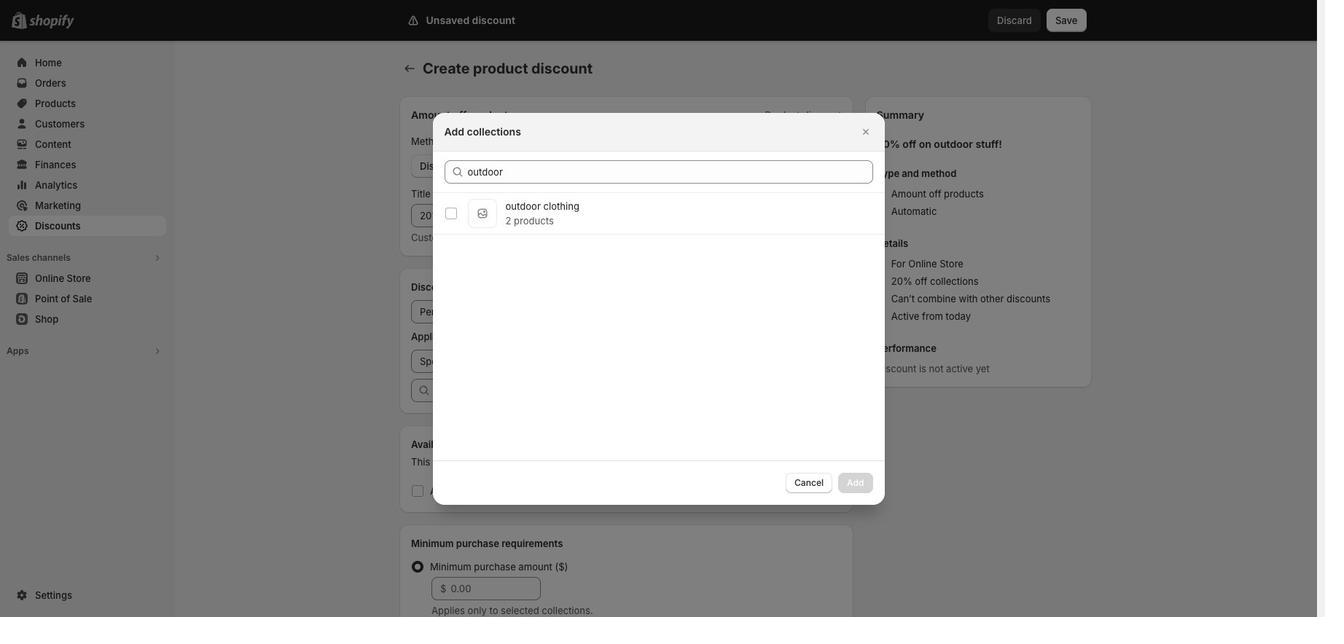 Task type: vqa. For each thing, say whether or not it's contained in the screenshot.
Search collections text box
yes



Task type: describe. For each thing, give the bounding box(es) containing it.
Search collections text field
[[468, 160, 873, 183]]

shopify image
[[29, 15, 74, 29]]



Task type: locate. For each thing, give the bounding box(es) containing it.
dialog
[[0, 113, 1317, 505]]



